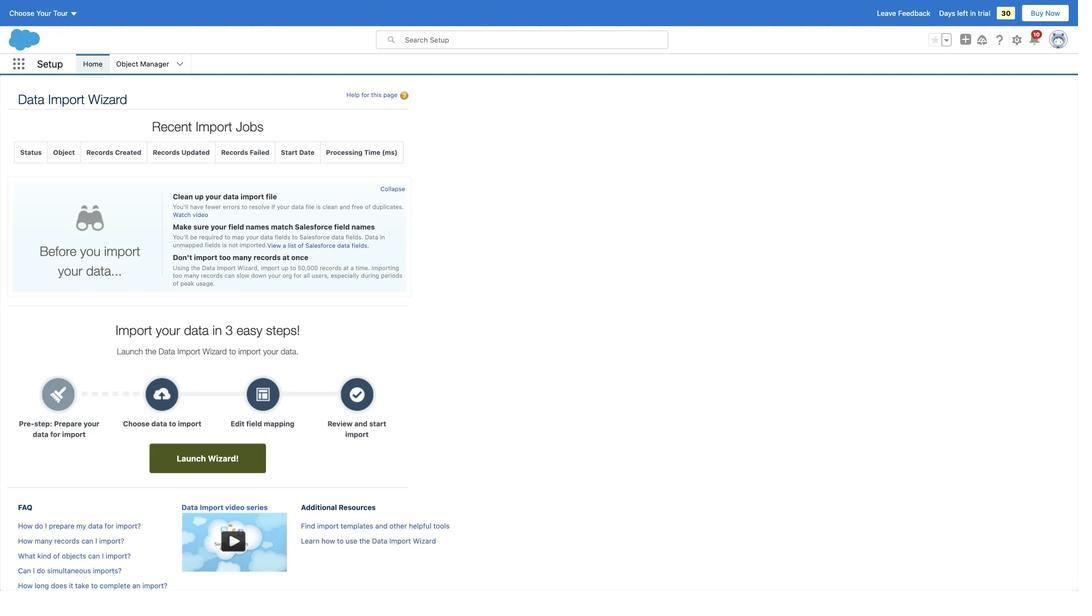 Task type: describe. For each thing, give the bounding box(es) containing it.
object
[[116, 60, 138, 68]]

in
[[970, 9, 976, 17]]

trial
[[978, 9, 991, 17]]

leave feedback link
[[877, 9, 931, 17]]

leave feedback
[[877, 9, 931, 17]]

days left in trial
[[939, 9, 991, 17]]

choose your tour button
[[9, 4, 78, 22]]

feedback
[[898, 9, 931, 17]]

10 button
[[1028, 30, 1042, 46]]

your
[[36, 9, 51, 17]]

manager
[[140, 60, 169, 68]]

10
[[1034, 31, 1040, 37]]

days
[[939, 9, 956, 17]]

object manager link
[[110, 54, 176, 74]]



Task type: locate. For each thing, give the bounding box(es) containing it.
tour
[[53, 9, 68, 17]]

choose
[[9, 9, 34, 17]]

left
[[958, 9, 968, 17]]

leave
[[877, 9, 896, 17]]

home
[[83, 60, 103, 68]]

Search Setup text field
[[405, 31, 668, 49]]

choose your tour
[[9, 9, 68, 17]]

setup
[[37, 58, 63, 70]]

now
[[1046, 9, 1060, 17]]

buy
[[1031, 9, 1044, 17]]

object manager
[[116, 60, 169, 68]]

home link
[[77, 54, 109, 74]]

buy now button
[[1022, 4, 1070, 22]]

30
[[1002, 9, 1011, 17]]

group
[[929, 33, 952, 46]]

buy now
[[1031, 9, 1060, 17]]



Task type: vqa. For each thing, say whether or not it's contained in the screenshot.
text default icon within the the Dashboards List Item
no



